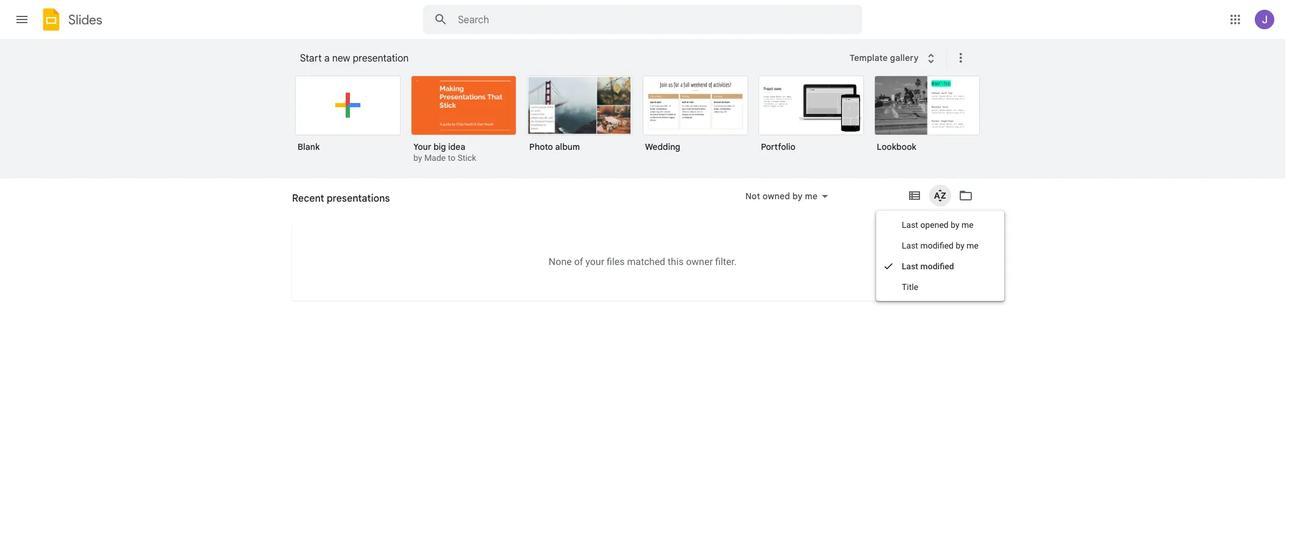 Task type: locate. For each thing, give the bounding box(es) containing it.
me for not owned by me
[[806, 191, 818, 202]]

modified for last modified by me
[[921, 241, 954, 251]]

last
[[902, 220, 919, 230], [902, 241, 919, 251], [902, 262, 919, 271]]

2 last from the top
[[902, 241, 919, 251]]

last up title
[[902, 262, 919, 271]]

not owned by me
[[746, 191, 818, 202]]

matched
[[627, 256, 666, 268]]

2 vertical spatial last
[[902, 262, 919, 271]]

me inside popup button
[[806, 191, 818, 202]]

blank
[[298, 142, 320, 153]]

idea
[[448, 142, 466, 153]]

1 vertical spatial me
[[962, 220, 974, 230]]

0 vertical spatial modified
[[921, 241, 954, 251]]

big
[[434, 142, 446, 153]]

slides link
[[39, 7, 102, 34]]

last up last modified
[[902, 241, 919, 251]]

1 vertical spatial last
[[902, 241, 919, 251]]

by down your
[[414, 153, 422, 163]]

modified down last modified by me
[[921, 262, 955, 271]]

2 vertical spatial me
[[967, 241, 979, 251]]

by
[[414, 153, 422, 163], [793, 191, 803, 202], [951, 220, 960, 230], [956, 241, 965, 251]]

by for not owned by me
[[793, 191, 803, 202]]

photo album
[[530, 142, 580, 153]]

start a new presentation
[[300, 52, 409, 65]]

recent
[[292, 193, 324, 205], [292, 198, 320, 209]]

slides
[[68, 11, 102, 28]]

1 modified from the top
[[921, 241, 954, 251]]

not
[[746, 191, 761, 202]]

me
[[806, 191, 818, 202], [962, 220, 974, 230], [967, 241, 979, 251]]

template gallery button
[[842, 47, 947, 69]]

me right the opened
[[962, 220, 974, 230]]

modified down last opened by me
[[921, 241, 954, 251]]

by right the opened
[[951, 220, 960, 230]]

by inside popup button
[[793, 191, 803, 202]]

2 modified from the top
[[921, 262, 955, 271]]

of
[[574, 256, 583, 268]]

wedding option
[[643, 76, 749, 161]]

to
[[448, 153, 456, 163]]

0 vertical spatial me
[[806, 191, 818, 202]]

last opened by me
[[902, 220, 974, 230]]

by right "owned"
[[793, 191, 803, 202]]

by down last opened by me
[[956, 241, 965, 251]]

presentation
[[353, 52, 409, 65]]

lookbook option
[[875, 76, 980, 161]]

album
[[556, 142, 580, 153]]

portfolio option
[[759, 76, 865, 161]]

list box containing blank
[[295, 73, 997, 179]]

your big idea by made to stick
[[414, 142, 477, 163]]

recent presentations
[[292, 193, 390, 205], [292, 198, 378, 209]]

none
[[549, 256, 572, 268]]

me right "owned"
[[806, 191, 818, 202]]

last modified
[[902, 262, 955, 271]]

made
[[425, 153, 446, 163]]

photo
[[530, 142, 553, 153]]

1 recent from the top
[[292, 193, 324, 205]]

1 last from the top
[[902, 220, 919, 230]]

recent inside heading
[[292, 193, 324, 205]]

0 vertical spatial last
[[902, 220, 919, 230]]

a
[[324, 52, 330, 65]]

me down last opened by me
[[967, 241, 979, 251]]

presentations
[[327, 193, 390, 205], [323, 198, 378, 209]]

None search field
[[423, 5, 863, 34]]

1 recent presentations from the top
[[292, 193, 390, 205]]

2 recent presentations from the top
[[292, 198, 378, 209]]

last for last opened by me
[[902, 220, 919, 230]]

presentations inside 'recent presentations' heading
[[327, 193, 390, 205]]

modified
[[921, 241, 954, 251], [921, 262, 955, 271]]

list box
[[295, 73, 997, 179]]

last left the opened
[[902, 220, 919, 230]]

3 last from the top
[[902, 262, 919, 271]]

your
[[414, 142, 432, 153]]

made to stick link
[[425, 153, 477, 163]]

wedding
[[645, 142, 681, 153]]

not owned by me button
[[738, 189, 836, 204]]

1 vertical spatial modified
[[921, 262, 955, 271]]

menu
[[877, 211, 1005, 301]]

main menu image
[[15, 12, 29, 27]]



Task type: vqa. For each thing, say whether or not it's contained in the screenshot.
NOT OWNED BY ME dropdown button
yes



Task type: describe. For each thing, give the bounding box(es) containing it.
Search bar text field
[[458, 14, 832, 26]]

your big idea option
[[411, 76, 517, 165]]

filter.
[[716, 256, 737, 268]]

files
[[607, 256, 625, 268]]

menu containing last opened by me
[[877, 211, 1005, 301]]

last for last modified
[[902, 262, 919, 271]]

portfolio
[[761, 142, 796, 153]]

photo album option
[[527, 76, 633, 161]]

me for last opened by me
[[962, 220, 974, 230]]

new
[[332, 52, 350, 65]]

stick
[[458, 153, 477, 163]]

this
[[668, 256, 684, 268]]

search image
[[429, 7, 453, 32]]

opened
[[921, 220, 949, 230]]

owner
[[686, 256, 713, 268]]

owned
[[763, 191, 791, 202]]

last modified by me
[[902, 241, 979, 251]]

gallery
[[891, 52, 919, 63]]

none of your files matched this owner filter. region
[[292, 256, 994, 268]]

recent presentations heading
[[292, 179, 390, 218]]

more actions. image
[[952, 51, 969, 65]]

by for last modified by me
[[956, 241, 965, 251]]

title
[[902, 282, 919, 292]]

template
[[850, 52, 888, 63]]

2 recent from the top
[[292, 198, 320, 209]]

template gallery
[[850, 52, 919, 63]]

modified for last modified
[[921, 262, 955, 271]]

start
[[300, 52, 322, 65]]

blank option
[[295, 76, 401, 161]]

lookbook
[[877, 142, 917, 153]]

by inside the "your big idea by made to stick"
[[414, 153, 422, 163]]

last for last modified by me
[[902, 241, 919, 251]]

by for last opened by me
[[951, 220, 960, 230]]

none of your files matched this owner filter.
[[549, 256, 737, 268]]

start a new presentation heading
[[300, 39, 842, 78]]

me for last modified by me
[[967, 241, 979, 251]]

your
[[586, 256, 605, 268]]



